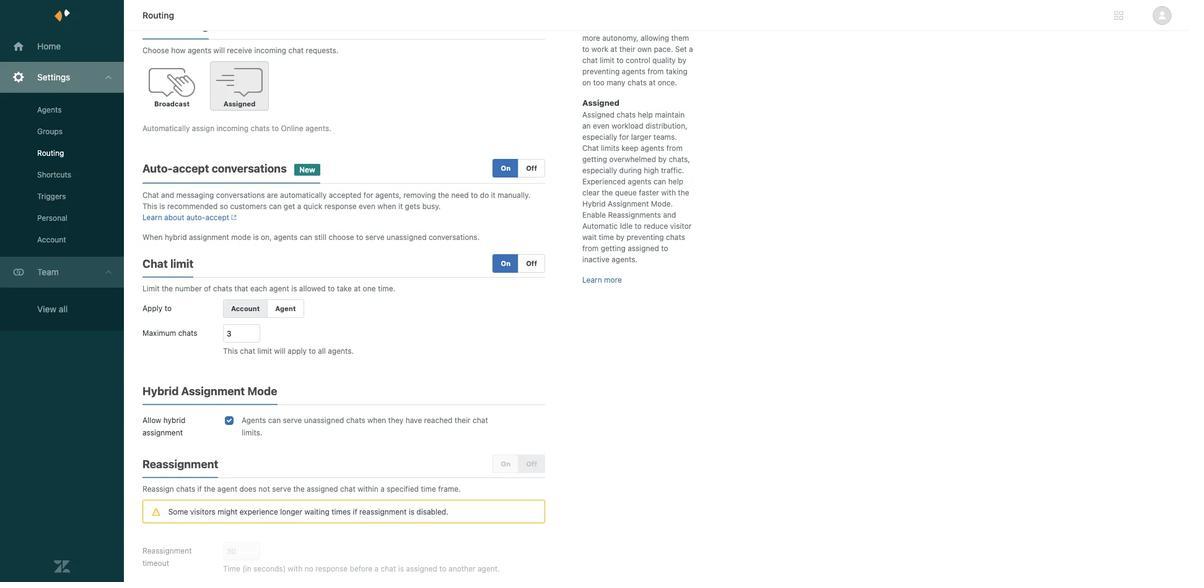 Task type: describe. For each thing, give the bounding box(es) containing it.
no
[[305, 565, 313, 574]]

team
[[37, 267, 59, 278]]

distribution,
[[645, 121, 687, 131]]

learn about auto-accept
[[142, 213, 229, 222]]

1 vertical spatial time
[[421, 485, 436, 494]]

mode.
[[651, 199, 673, 209]]

agents for agents can serve unassigned chats when they have reached their chat limits.
[[242, 416, 266, 426]]

work
[[591, 45, 608, 54]]

chat limit
[[142, 258, 194, 271]]

enable
[[582, 211, 606, 220]]

the up visitors
[[204, 485, 215, 494]]

automatically
[[142, 124, 190, 133]]

hybrid for when
[[165, 233, 187, 242]]

removing
[[403, 191, 436, 200]]

assigned assigned chats help maintain an even workload distribution, especially for larger teams. chat limits keep agents from getting overwhelmed by chats, especially during high traffic. experienced agents can help clear the queue faster with the hybrid assignment mode. enable reassignments and automatic idle to reduce visitor wait time by preventing chats from getting assigned to inactive agents.
[[582, 98, 692, 265]]

0 vertical spatial account
[[37, 235, 66, 245]]

a inside the reassignment timeout time (in seconds) with no response before a chat is assigned to another agent.
[[375, 565, 379, 574]]

chats,
[[669, 155, 690, 164]]

allowed
[[299, 284, 326, 294]]

agents for agents
[[37, 105, 62, 115]]

0 vertical spatial getting
[[582, 155, 607, 164]]

on button for reassignment
[[493, 455, 519, 474]]

chats left 'online'
[[251, 124, 270, 133]]

taking
[[666, 67, 687, 76]]

high
[[644, 166, 659, 175]]

chats up some
[[176, 485, 195, 494]]

time.
[[378, 284, 395, 294]]

to inside the reassignment timeout time (in seconds) with no response before a chat is assigned to another agent.
[[439, 565, 446, 574]]

chats up workload
[[617, 110, 636, 120]]

agents. inside assigned assigned chats help maintain an even workload distribution, especially for larger teams. chat limits keep agents from getting overwhelmed by chats, especially during high traffic. experienced agents can help clear the queue faster with the hybrid assignment mode. enable reassignments and automatic idle to reduce visitor wait time by preventing chats from getting assigned to inactive agents.
[[612, 255, 638, 265]]

0 vertical spatial agents.
[[305, 124, 331, 133]]

1 horizontal spatial this
[[223, 347, 238, 356]]

by inside broadcasting chats give agents more autonomy, allowing them to work at their own pace. set a chat limit to control quality by preventing agents from taking on too many chats at once.
[[678, 56, 686, 65]]

agents down during
[[628, 177, 651, 186]]

on for reassignment
[[501, 460, 511, 468]]

before
[[350, 565, 372, 574]]

some visitors might experience longer waiting times if reassignment is disabled.
[[168, 508, 448, 517]]

assigned for assigned
[[223, 100, 255, 108]]

chats right the many
[[628, 78, 647, 87]]

apply
[[142, 304, 162, 313]]

1 horizontal spatial unassigned
[[387, 233, 427, 242]]

allowing
[[641, 33, 669, 43]]

pace.
[[654, 45, 673, 54]]

agent.
[[478, 565, 500, 574]]

auto-
[[142, 162, 173, 175]]

idle
[[620, 222, 633, 231]]

the up the longer
[[293, 485, 305, 494]]

maintain
[[655, 110, 685, 120]]

settings
[[37, 72, 70, 82]]

gets
[[405, 202, 420, 211]]

and inside chat and messaging conversations are automatically accepted for agents, removing the need to do it manually. this is recommended so customers can get a quick response even when it gets busy.
[[161, 191, 174, 200]]

waiting
[[304, 508, 329, 517]]

2 vertical spatial at
[[354, 284, 361, 294]]

apply to
[[142, 304, 172, 313]]

response inside chat and messaging conversations are automatically accepted for agents, removing the need to do it manually. this is recommended so customers can get a quick response even when it gets busy.
[[324, 202, 357, 211]]

limit
[[142, 284, 160, 294]]

assigned inside the reassignment timeout time (in seconds) with no response before a chat is assigned to another agent.
[[406, 565, 437, 574]]

agents,
[[375, 191, 401, 200]]

clear
[[582, 188, 600, 198]]

1 vertical spatial more
[[604, 276, 622, 285]]

1 vertical spatial hybrid
[[142, 385, 179, 398]]

chats right the maximum
[[178, 329, 197, 338]]

reached
[[424, 416, 453, 426]]

chats down visitor
[[666, 233, 685, 242]]

so
[[220, 202, 228, 211]]

1 vertical spatial assigned
[[307, 485, 338, 494]]

chat and messaging conversations are automatically accepted for agents, removing the need to do it manually. this is recommended so customers can get a quick response even when it gets busy.
[[142, 191, 530, 211]]

agents right how
[[188, 46, 211, 55]]

times
[[332, 508, 351, 517]]

1 off button from the top
[[518, 159, 545, 178]]

2 vertical spatial agents.
[[328, 347, 354, 356]]

faster
[[639, 188, 659, 198]]

1 vertical spatial accept
[[205, 213, 229, 222]]

reassignment
[[359, 508, 407, 517]]

an
[[582, 121, 591, 131]]

still
[[314, 233, 327, 242]]

1 off from the top
[[526, 164, 537, 172]]

1 vertical spatial from
[[666, 144, 683, 153]]

reduce
[[644, 222, 668, 231]]

view all
[[37, 304, 68, 315]]

chat inside broadcasting chats give agents more autonomy, allowing them to work at their own pace. set a chat limit to control quality by preventing agents from taking on too many chats at once.
[[582, 56, 598, 65]]

during
[[619, 166, 642, 175]]

chat down maximum chats number field
[[240, 347, 255, 356]]

0 horizontal spatial routing
[[37, 149, 64, 158]]

2 vertical spatial serve
[[272, 485, 291, 494]]

online
[[281, 124, 303, 133]]

disabled.
[[417, 508, 448, 517]]

preventing inside assigned assigned chats help maintain an even workload distribution, especially for larger teams. chat limits keep agents from getting overwhelmed by chats, especially during high traffic. experienced agents can help clear the queue faster with the hybrid assignment mode. enable reassignments and automatic idle to reduce visitor wait time by preventing chats from getting assigned to inactive agents.
[[627, 233, 664, 242]]

1 horizontal spatial agent
[[269, 284, 289, 294]]

1 horizontal spatial it
[[491, 191, 496, 200]]

might
[[218, 508, 237, 517]]

can left still
[[300, 233, 312, 242]]

maximum
[[142, 329, 176, 338]]

chat for chat and messaging conversations are automatically accepted for agents, removing the need to do it manually. this is recommended so customers can get a quick response even when it gets busy.
[[142, 191, 159, 200]]

maximum chats
[[142, 329, 197, 338]]

is inside the reassignment timeout time (in seconds) with no response before a chat is assigned to another agent.
[[398, 565, 404, 574]]

0 vertical spatial conversations
[[212, 162, 287, 175]]

personal
[[37, 214, 67, 223]]

when inside agents can serve unassigned chats when they have reached their chat limits.
[[367, 416, 386, 426]]

give
[[652, 22, 666, 32]]

agents can serve unassigned chats when they have reached their chat limits.
[[242, 416, 490, 438]]

broadcasting
[[582, 22, 629, 32]]

allow hybrid assignment
[[142, 416, 185, 438]]

learn for learn about auto-accept
[[142, 213, 162, 222]]

reassignment for reassignment timeout time (in seconds) with no response before a chat is assigned to another agent.
[[142, 547, 192, 557]]

their inside agents can serve unassigned chats when they have reached their chat limits.
[[455, 416, 471, 426]]

a inside broadcasting chats give agents more autonomy, allowing them to work at their own pace. set a chat limit to control quality by preventing agents from taking on too many chats at once.
[[689, 45, 693, 54]]

is left allowed
[[291, 284, 297, 294]]

1 on from the top
[[501, 164, 511, 172]]

0 vertical spatial all
[[59, 304, 68, 315]]

recommended
[[167, 202, 218, 211]]

is left on, at the top left
[[253, 233, 259, 242]]

view
[[37, 304, 56, 315]]

agents down the control
[[622, 67, 645, 76]]

a right within
[[380, 485, 385, 494]]

own
[[637, 45, 652, 54]]

on button for chat limit
[[493, 255, 519, 273]]

automatically assign incoming chats to online agents.
[[142, 124, 331, 133]]

overwhelmed
[[609, 155, 656, 164]]

1 horizontal spatial limit
[[257, 347, 272, 356]]

0 horizontal spatial help
[[638, 110, 653, 120]]

chat inside the reassignment timeout time (in seconds) with no response before a chat is assigned to another agent.
[[381, 565, 396, 574]]

frame.
[[438, 485, 461, 494]]

quick
[[303, 202, 322, 211]]

1 horizontal spatial at
[[610, 45, 617, 54]]

chats right 'of'
[[213, 284, 232, 294]]

0 vertical spatial incoming
[[254, 46, 286, 55]]

specified
[[387, 485, 419, 494]]

mode
[[247, 385, 277, 398]]

1 on button from the top
[[493, 159, 519, 178]]

off button for chat limit
[[518, 255, 545, 273]]

another
[[449, 565, 476, 574]]

apply
[[288, 347, 307, 356]]

for inside assigned assigned chats help maintain an even workload distribution, especially for larger teams. chat limits keep agents from getting overwhelmed by chats, especially during high traffic. experienced agents can help clear the queue faster with the hybrid assignment mode. enable reassignments and automatic idle to reduce visitor wait time by preventing chats from getting assigned to inactive agents.
[[619, 133, 629, 142]]

seconds)
[[253, 565, 286, 574]]

1 vertical spatial getting
[[601, 244, 626, 253]]

teams.
[[653, 133, 677, 142]]

accepted
[[329, 191, 361, 200]]

0 vertical spatial serve
[[365, 233, 384, 242]]

keep
[[622, 144, 638, 153]]

choose
[[142, 46, 169, 55]]

off for reassignment
[[526, 460, 537, 468]]

1 vertical spatial agent
[[217, 485, 237, 494]]

chat for chat routing
[[142, 19, 168, 32]]

assigned for assigned assigned chats help maintain an even workload distribution, especially for larger teams. chat limits keep agents from getting overwhelmed by chats, especially during high traffic. experienced agents can help clear the queue faster with the hybrid assignment mode. enable reassignments and automatic idle to reduce visitor wait time by preventing chats from getting assigned to inactive agents.
[[582, 98, 619, 108]]

control
[[626, 56, 650, 65]]

hybrid assignment mode
[[142, 385, 277, 398]]

1 vertical spatial help
[[668, 177, 683, 186]]

the down the experienced at the top of the page
[[602, 188, 613, 198]]

limit inside broadcasting chats give agents more autonomy, allowing them to work at their own pace. set a chat limit to control quality by preventing agents from taking on too many chats at once.
[[600, 56, 614, 65]]

shortcuts
[[37, 170, 71, 180]]

account button
[[223, 300, 268, 318]]



Task type: vqa. For each thing, say whether or not it's contained in the screenshot.
the bottom incoming
yes



Task type: locate. For each thing, give the bounding box(es) containing it.
can down the high
[[654, 177, 666, 186]]

assigned
[[582, 98, 619, 108], [223, 100, 255, 108], [582, 110, 614, 120]]

agents down larger
[[641, 144, 664, 153]]

reassignment timeout time (in seconds) with no response before a chat is assigned to another agent.
[[142, 547, 500, 574]]

and inside assigned assigned chats help maintain an even workload distribution, especially for larger teams. chat limits keep agents from getting overwhelmed by chats, especially during high traffic. experienced agents can help clear the queue faster with the hybrid assignment mode. enable reassignments and automatic idle to reduce visitor wait time by preventing chats from getting assigned to inactive agents.
[[663, 211, 676, 220]]

help down traffic.
[[668, 177, 683, 186]]

if right times
[[353, 508, 357, 517]]

serve
[[365, 233, 384, 242], [283, 416, 302, 426], [272, 485, 291, 494]]

conversations
[[212, 162, 287, 175], [216, 191, 265, 200]]

2 vertical spatial from
[[582, 244, 599, 253]]

assigned inside assigned assigned chats help maintain an even workload distribution, especially for larger teams. chat limits keep agents from getting overwhelmed by chats, especially during high traffic. experienced agents can help clear the queue faster with the hybrid assignment mode. enable reassignments and automatic idle to reduce visitor wait time by preventing chats from getting assigned to inactive agents.
[[628, 244, 659, 253]]

time inside assigned assigned chats help maintain an even workload distribution, especially for larger teams. chat limits keep agents from getting overwhelmed by chats, especially during high traffic. experienced agents can help clear the queue faster with the hybrid assignment mode. enable reassignments and automatic idle to reduce visitor wait time by preventing chats from getting assigned to inactive agents.
[[599, 233, 614, 242]]

especially up "limits"
[[582, 133, 617, 142]]

0 vertical spatial for
[[619, 133, 629, 142]]

learn about auto-accept link
[[142, 213, 237, 222]]

to inside chat and messaging conversations are automatically accepted for agents, removing the need to do it manually. this is recommended so customers can get a quick response even when it gets busy.
[[471, 191, 478, 200]]

1 vertical spatial unassigned
[[304, 416, 344, 426]]

chats up allowing
[[631, 22, 650, 32]]

how
[[171, 46, 186, 55]]

0 vertical spatial response
[[324, 202, 357, 211]]

2 horizontal spatial assigned
[[628, 244, 659, 253]]

autonomy,
[[602, 33, 638, 43]]

assigned down too
[[582, 98, 619, 108]]

0 vertical spatial even
[[593, 121, 610, 131]]

agents
[[37, 105, 62, 115], [242, 416, 266, 426]]

getting up inactive
[[601, 244, 626, 253]]

once.
[[658, 78, 677, 87]]

accept down so
[[205, 213, 229, 222]]

1 horizontal spatial assigned
[[406, 565, 437, 574]]

is up the about in the top of the page
[[159, 202, 165, 211]]

chat inside assigned assigned chats help maintain an even workload distribution, especially for larger teams. chat limits keep agents from getting overwhelmed by chats, especially during high traffic. experienced agents can help clear the queue faster with the hybrid assignment mode. enable reassignments and automatic idle to reduce visitor wait time by preventing chats from getting assigned to inactive agents.
[[582, 144, 599, 153]]

agents. right apply
[[328, 347, 354, 356]]

assign
[[192, 124, 214, 133]]

number
[[175, 284, 202, 294]]

chat inside chat and messaging conversations are automatically accepted for agents, removing the need to do it manually. this is recommended so customers can get a quick response even when it gets busy.
[[142, 191, 159, 200]]

0 vertical spatial time
[[599, 233, 614, 242]]

chat routing
[[142, 19, 209, 32]]

0 vertical spatial accept
[[173, 162, 209, 175]]

1 horizontal spatial all
[[318, 347, 326, 356]]

reassignment inside the reassignment timeout time (in seconds) with no response before a chat is assigned to another agent.
[[142, 547, 192, 557]]

1 reassignment from the top
[[142, 458, 218, 471]]

hybrid
[[582, 199, 606, 209], [142, 385, 179, 398]]

2 horizontal spatial by
[[678, 56, 686, 65]]

can down are
[[269, 202, 282, 211]]

assignment inside allow hybrid assignment
[[142, 429, 183, 438]]

incoming right receive at left top
[[254, 46, 286, 55]]

off button for reassignment
[[518, 455, 545, 474]]

0 horizontal spatial their
[[455, 416, 471, 426]]

(in
[[242, 565, 251, 574]]

from
[[648, 67, 664, 76], [666, 144, 683, 153], [582, 244, 599, 253]]

all right the view
[[59, 304, 68, 315]]

learn for learn more
[[582, 276, 602, 285]]

preventing inside broadcasting chats give agents more autonomy, allowing them to work at their own pace. set a chat limit to control quality by preventing agents from taking on too many chats at once.
[[582, 67, 620, 76]]

chat
[[288, 46, 304, 55], [582, 56, 598, 65], [240, 347, 255, 356], [473, 416, 488, 426], [340, 485, 355, 494], [381, 565, 396, 574]]

0 horizontal spatial it
[[398, 202, 403, 211]]

1 horizontal spatial account
[[231, 305, 260, 313]]

agents.
[[305, 124, 331, 133], [612, 255, 638, 265], [328, 347, 354, 356]]

1 vertical spatial off
[[526, 260, 537, 268]]

a right before
[[375, 565, 379, 574]]

0 vertical spatial on button
[[493, 159, 519, 178]]

have
[[406, 416, 422, 426]]

assignment down queue
[[608, 199, 649, 209]]

on
[[501, 164, 511, 172], [501, 260, 511, 268], [501, 460, 511, 468]]

by
[[678, 56, 686, 65], [658, 155, 667, 164], [616, 233, 625, 242]]

assigned up waiting
[[307, 485, 338, 494]]

2 especially from the top
[[582, 166, 617, 175]]

time
[[599, 233, 614, 242], [421, 485, 436, 494]]

conversations up are
[[212, 162, 287, 175]]

2 on from the top
[[501, 260, 511, 268]]

1 horizontal spatial routing
[[142, 10, 174, 20]]

chats
[[631, 22, 650, 32], [628, 78, 647, 87], [617, 110, 636, 120], [251, 124, 270, 133], [666, 233, 685, 242], [213, 284, 232, 294], [178, 329, 197, 338], [346, 416, 365, 426], [176, 485, 195, 494]]

1 horizontal spatial assignment
[[189, 233, 229, 242]]

3 on button from the top
[[493, 455, 519, 474]]

1 horizontal spatial learn
[[582, 276, 602, 285]]

chat
[[142, 19, 168, 32], [582, 144, 599, 153], [142, 191, 159, 200], [142, 258, 168, 271]]

this down maximum chats number field
[[223, 347, 238, 356]]

more inside broadcasting chats give agents more autonomy, allowing them to work at their own pace. set a chat limit to control quality by preventing agents from taking on too many chats at once.
[[582, 33, 600, 43]]

help up workload
[[638, 110, 653, 120]]

help
[[638, 110, 653, 120], [668, 177, 683, 186]]

account down that at the left of page
[[231, 305, 260, 313]]

can inside assigned assigned chats help maintain an even workload distribution, especially for larger teams. chat limits keep agents from getting overwhelmed by chats, especially during high traffic. experienced agents can help clear the queue faster with the hybrid assignment mode. enable reassignments and automatic idle to reduce visitor wait time by preventing chats from getting assigned to inactive agents.
[[654, 177, 666, 186]]

on
[[582, 78, 591, 87]]

0 vertical spatial on
[[501, 164, 511, 172]]

will for apply
[[274, 347, 286, 356]]

0 horizontal spatial from
[[582, 244, 599, 253]]

assignment down allow at the bottom of page
[[142, 429, 183, 438]]

this
[[142, 202, 157, 211], [223, 347, 238, 356]]

0 vertical spatial their
[[619, 45, 635, 54]]

mode
[[231, 233, 251, 242]]

2 vertical spatial on button
[[493, 455, 519, 474]]

2 horizontal spatial limit
[[600, 56, 614, 65]]

even inside assigned assigned chats help maintain an even workload distribution, especially for larger teams. chat limits keep agents from getting overwhelmed by chats, especially during high traffic. experienced agents can help clear the queue faster with the hybrid assignment mode. enable reassignments and automatic idle to reduce visitor wait time by preventing chats from getting assigned to inactive agents.
[[593, 121, 610, 131]]

learn more link
[[582, 276, 622, 285]]

1 vertical spatial hybrid
[[163, 416, 185, 426]]

the left the need on the left top
[[438, 191, 449, 200]]

with inside the reassignment timeout time (in seconds) with no response before a chat is assigned to another agent.
[[288, 565, 302, 574]]

1 vertical spatial conversations
[[216, 191, 265, 200]]

the right limit
[[162, 284, 173, 294]]

3 off from the top
[[526, 460, 537, 468]]

if
[[197, 485, 202, 494], [353, 508, 357, 517]]

is left disabled.
[[409, 508, 414, 517]]

on button
[[493, 159, 519, 178], [493, 255, 519, 273], [493, 455, 519, 474]]

set
[[675, 45, 687, 54]]

queue
[[615, 188, 637, 198]]

1 vertical spatial for
[[364, 191, 373, 200]]

hybrid inside allow hybrid assignment
[[163, 416, 185, 426]]

conversations inside chat and messaging conversations are automatically accepted for agents, removing the need to do it manually. this is recommended so customers can get a quick response even when it gets busy.
[[216, 191, 265, 200]]

time
[[223, 565, 240, 574]]

agents up them
[[668, 22, 692, 32]]

0 horizontal spatial will
[[213, 46, 225, 55]]

quality
[[652, 56, 676, 65]]

experience
[[240, 508, 278, 517]]

when left they
[[367, 416, 386, 426]]

Maximum chats number field
[[223, 325, 260, 343]]

agent
[[269, 284, 289, 294], [217, 485, 237, 494]]

0 horizontal spatial with
[[288, 565, 302, 574]]

this up "when"
[[142, 202, 157, 211]]

assignment
[[608, 199, 649, 209], [181, 385, 245, 398]]

even down agents,
[[359, 202, 375, 211]]

hybrid up enable on the top of page
[[582, 199, 606, 209]]

can inside chat and messaging conversations are automatically accepted for agents, removing the need to do it manually. this is recommended so customers can get a quick response even when it gets busy.
[[269, 202, 282, 211]]

longer
[[280, 508, 302, 517]]

agent
[[275, 305, 296, 313]]

0 vertical spatial it
[[491, 191, 496, 200]]

their
[[619, 45, 635, 54], [455, 416, 471, 426]]

reassignment up timeout in the left bottom of the page
[[142, 547, 192, 557]]

1 vertical spatial routing
[[37, 149, 64, 158]]

chats left they
[[346, 416, 365, 426]]

the down traffic.
[[678, 188, 689, 198]]

0 vertical spatial by
[[678, 56, 686, 65]]

it left 'gets'
[[398, 202, 403, 211]]

0 vertical spatial hybrid
[[165, 233, 187, 242]]

response down accepted
[[324, 202, 357, 211]]

for down workload
[[619, 133, 629, 142]]

zendesk products image
[[1114, 11, 1123, 20]]

chat right reached
[[473, 416, 488, 426]]

0 horizontal spatial all
[[59, 304, 68, 315]]

1 vertical spatial and
[[663, 211, 676, 220]]

1 horizontal spatial even
[[593, 121, 610, 131]]

by down "set"
[[678, 56, 686, 65]]

0 vertical spatial routing
[[142, 10, 174, 20]]

with inside assigned assigned chats help maintain an even workload distribution, especially for larger teams. chat limits keep agents from getting overwhelmed by chats, especially during high traffic. experienced agents can help clear the queue faster with the hybrid assignment mode. enable reassignments and automatic idle to reduce visitor wait time by preventing chats from getting assigned to inactive agents.
[[661, 188, 676, 198]]

0 vertical spatial from
[[648, 67, 664, 76]]

their inside broadcasting chats give agents more autonomy, allowing them to work at their own pace. set a chat limit to control quality by preventing agents from taking on too many chats at once.
[[619, 45, 635, 54]]

0 horizontal spatial and
[[161, 191, 174, 200]]

agents. right 'online'
[[305, 124, 331, 133]]

1 vertical spatial incoming
[[217, 124, 248, 133]]

account inside button
[[231, 305, 260, 313]]

that
[[234, 284, 248, 294]]

on,
[[261, 233, 272, 242]]

assigned down reduce
[[628, 244, 659, 253]]

timeout
[[142, 560, 169, 569]]

home
[[37, 41, 61, 51]]

1 vertical spatial response
[[315, 565, 348, 574]]

this inside chat and messaging conversations are automatically accepted for agents, removing the need to do it manually. this is recommended so customers can get a quick response even when it gets busy.
[[142, 202, 157, 211]]

they
[[388, 416, 403, 426]]

limit
[[600, 56, 614, 65], [170, 258, 194, 271], [257, 347, 272, 356]]

limits
[[601, 144, 619, 153]]

2 off button from the top
[[518, 255, 545, 273]]

get
[[284, 202, 295, 211]]

1 vertical spatial agents.
[[612, 255, 638, 265]]

and down mode.
[[663, 211, 676, 220]]

agents inside agents can serve unassigned chats when they have reached their chat limits.
[[242, 416, 266, 426]]

serve inside agents can serve unassigned chats when they have reached their chat limits.
[[283, 416, 302, 426]]

limits.
[[242, 429, 262, 438]]

0 vertical spatial help
[[638, 110, 653, 120]]

especially up the experienced at the top of the page
[[582, 166, 617, 175]]

workload
[[612, 121, 643, 131]]

0 horizontal spatial unassigned
[[304, 416, 344, 426]]

their down the autonomy,
[[619, 45, 635, 54]]

can inside agents can serve unassigned chats when they have reached their chat limits.
[[268, 416, 281, 426]]

reassignment up reassign
[[142, 458, 218, 471]]

getting down "limits"
[[582, 155, 607, 164]]

new
[[299, 165, 315, 175]]

1 vertical spatial assignment
[[142, 429, 183, 438]]

for left agents,
[[364, 191, 373, 200]]

chat left requests.
[[288, 46, 304, 55]]

reassignment for reassignment
[[142, 458, 218, 471]]

at
[[610, 45, 617, 54], [649, 78, 656, 87], [354, 284, 361, 294]]

learn
[[142, 213, 162, 222], [582, 276, 602, 285]]

0 horizontal spatial limit
[[170, 258, 194, 271]]

2 off from the top
[[526, 260, 537, 268]]

routing
[[170, 19, 209, 32]]

chats inside agents can serve unassigned chats when they have reached their chat limits.
[[346, 416, 365, 426]]

account down the personal
[[37, 235, 66, 245]]

hybrid down the about in the top of the page
[[165, 233, 187, 242]]

0 vertical spatial assigned
[[628, 244, 659, 253]]

at down the autonomy,
[[610, 45, 617, 54]]

response inside the reassignment timeout time (in seconds) with no response before a chat is assigned to another agent.
[[315, 565, 348, 574]]

when inside chat and messaging conversations are automatically accepted for agents, removing the need to do it manually. this is recommended so customers can get a quick response even when it gets busy.
[[377, 202, 396, 211]]

preventing up too
[[582, 67, 620, 76]]

2 reassignment from the top
[[142, 547, 192, 557]]

conversations.
[[429, 233, 480, 242]]

off for chat limit
[[526, 260, 537, 268]]

0 horizontal spatial if
[[197, 485, 202, 494]]

1 vertical spatial all
[[318, 347, 326, 356]]

one
[[363, 284, 376, 294]]

1 horizontal spatial if
[[353, 508, 357, 517]]

agents up limits.
[[242, 416, 266, 426]]

0 horizontal spatial assigned
[[307, 485, 338, 494]]

their right reached
[[455, 416, 471, 426]]

chat right before
[[381, 565, 396, 574]]

on for chat limit
[[501, 260, 511, 268]]

0 horizontal spatial account
[[37, 235, 66, 245]]

response right no
[[315, 565, 348, 574]]

by down idle
[[616, 233, 625, 242]]

1 horizontal spatial by
[[658, 155, 667, 164]]

with up mode.
[[661, 188, 676, 198]]

2 vertical spatial by
[[616, 233, 625, 242]]

are
[[267, 191, 278, 200]]

when hybrid assignment mode is on, agents can still choose to serve unassigned conversations.
[[142, 233, 480, 242]]

0 vertical spatial reassignment
[[142, 458, 218, 471]]

inactive
[[582, 255, 610, 265]]

chat up choose
[[142, 19, 168, 32]]

agent button
[[267, 300, 304, 318]]

automatically
[[280, 191, 327, 200]]

manually.
[[498, 191, 530, 200]]

even
[[593, 121, 610, 131], [359, 202, 375, 211]]

0 horizontal spatial even
[[359, 202, 375, 211]]

can down mode in the left bottom of the page
[[268, 416, 281, 426]]

too
[[593, 78, 605, 87]]

hybrid for allow
[[163, 416, 185, 426]]

is right before
[[398, 565, 404, 574]]

chat down auto-
[[142, 191, 159, 200]]

Reassignment timeout number field
[[223, 543, 260, 561]]

chat down "work" on the top
[[582, 56, 598, 65]]

1 vertical spatial their
[[455, 416, 471, 426]]

2 on button from the top
[[493, 255, 519, 273]]

1 horizontal spatial from
[[648, 67, 664, 76]]

3 on from the top
[[501, 460, 511, 468]]

0 vertical spatial if
[[197, 485, 202, 494]]

0 horizontal spatial assignment
[[181, 385, 245, 398]]

0 horizontal spatial hybrid
[[142, 385, 179, 398]]

1 vertical spatial limit
[[170, 258, 194, 271]]

assigned up an
[[582, 110, 614, 120]]

0 vertical spatial this
[[142, 202, 157, 211]]

1 vertical spatial on button
[[493, 255, 519, 273]]

chat inside agents can serve unassigned chats when they have reached their chat limits.
[[473, 416, 488, 426]]

receive
[[227, 46, 252, 55]]

1 horizontal spatial time
[[599, 233, 614, 242]]

more up "work" on the top
[[582, 33, 600, 43]]

assignment for allow
[[142, 429, 183, 438]]

chat for chat limit
[[142, 258, 168, 271]]

0 vertical spatial more
[[582, 33, 600, 43]]

this chat limit will apply to all agents.
[[223, 347, 354, 356]]

0 vertical spatial unassigned
[[387, 233, 427, 242]]

1 vertical spatial by
[[658, 155, 667, 164]]

1 especially from the top
[[582, 133, 617, 142]]

routing
[[142, 10, 174, 20], [37, 149, 64, 158]]

reassignments
[[608, 211, 661, 220]]

1 vertical spatial assignment
[[181, 385, 245, 398]]

reassign
[[142, 485, 174, 494]]

assigned
[[628, 244, 659, 253], [307, 485, 338, 494], [406, 565, 437, 574]]

agents right on, at the top left
[[274, 233, 298, 242]]

by up traffic.
[[658, 155, 667, 164]]

from inside broadcasting chats give agents more autonomy, allowing them to work at their own pace. set a chat limit to control quality by preventing agents from taking on too many chats at once.
[[648, 67, 664, 76]]

conversations up customers
[[216, 191, 265, 200]]

2 horizontal spatial at
[[649, 78, 656, 87]]

the inside chat and messaging conversations are automatically accepted for agents, removing the need to do it manually. this is recommended so customers can get a quick response even when it gets busy.
[[438, 191, 449, 200]]

0 vertical spatial assignment
[[608, 199, 649, 209]]

is inside chat and messaging conversations are automatically accepted for agents, removing the need to do it manually. this is recommended so customers can get a quick response even when it gets busy.
[[159, 202, 165, 211]]

learn up "when"
[[142, 213, 162, 222]]

1 vertical spatial on
[[501, 260, 511, 268]]

1 vertical spatial if
[[353, 508, 357, 517]]

0 horizontal spatial incoming
[[217, 124, 248, 133]]

hybrid
[[165, 233, 187, 242], [163, 416, 185, 426]]

agent left does
[[217, 485, 237, 494]]

from down wait
[[582, 244, 599, 253]]

with left no
[[288, 565, 302, 574]]

does
[[239, 485, 256, 494]]

1 vertical spatial at
[[649, 78, 656, 87]]

a right "set"
[[689, 45, 693, 54]]

from up chats,
[[666, 144, 683, 153]]

0 vertical spatial will
[[213, 46, 225, 55]]

chat left "limits"
[[582, 144, 599, 153]]

assignment for when
[[189, 233, 229, 242]]

hybrid up allow at the bottom of page
[[142, 385, 179, 398]]

when down agents,
[[377, 202, 396, 211]]

preventing down reduce
[[627, 233, 664, 242]]

chat left within
[[340, 485, 355, 494]]

hybrid inside assigned assigned chats help maintain an even workload distribution, especially for larger teams. chat limits keep agents from getting overwhelmed by chats, especially during high traffic. experienced agents can help clear the queue faster with the hybrid assignment mode. enable reassignments and automatic idle to reduce visitor wait time by preventing chats from getting assigned to inactive agents.
[[582, 199, 606, 209]]

agents. right inactive
[[612, 255, 638, 265]]

0 vertical spatial with
[[661, 188, 676, 198]]

0 vertical spatial agents
[[37, 105, 62, 115]]

assignment inside assigned assigned chats help maintain an even workload distribution, especially for larger teams. chat limits keep agents from getting overwhelmed by chats, especially during high traffic. experienced agents can help clear the queue faster with the hybrid assignment mode. enable reassignments and automatic idle to reduce visitor wait time by preventing chats from getting assigned to inactive agents.
[[608, 199, 649, 209]]

at left once.
[[649, 78, 656, 87]]

a inside chat and messaging conversations are automatically accepted for agents, removing the need to do it manually. this is recommended so customers can get a quick response even when it gets busy.
[[297, 202, 301, 211]]

and up the about in the top of the page
[[161, 191, 174, 200]]

for inside chat and messaging conversations are automatically accepted for agents, removing the need to do it manually. this is recommended so customers can get a quick response even when it gets busy.
[[364, 191, 373, 200]]

limit up number at the left of page
[[170, 258, 194, 271]]

all right apply
[[318, 347, 326, 356]]

time left frame.
[[421, 485, 436, 494]]

0 vertical spatial when
[[377, 202, 396, 211]]

groups
[[37, 127, 63, 136]]

1 horizontal spatial assignment
[[608, 199, 649, 209]]

some
[[168, 508, 188, 517]]

will left receive at left top
[[213, 46, 225, 55]]

agents up groups
[[37, 105, 62, 115]]

1 horizontal spatial agents
[[242, 416, 266, 426]]

assigned up automatically assign incoming chats to online agents.
[[223, 100, 255, 108]]

0 vertical spatial off button
[[518, 159, 545, 178]]

even inside chat and messaging conversations are automatically accepted for agents, removing the need to do it manually. this is recommended so customers can get a quick response even when it gets busy.
[[359, 202, 375, 211]]

messaging
[[176, 191, 214, 200]]

1 vertical spatial off button
[[518, 255, 545, 273]]

accept
[[173, 162, 209, 175], [205, 213, 229, 222]]

1 vertical spatial it
[[398, 202, 403, 211]]

unassigned inside agents can serve unassigned chats when they have reached their chat limits.
[[304, 416, 344, 426]]

account
[[37, 235, 66, 245], [231, 305, 260, 313]]

3 off button from the top
[[518, 455, 545, 474]]

agent right each
[[269, 284, 289, 294]]

will for receive
[[213, 46, 225, 55]]



